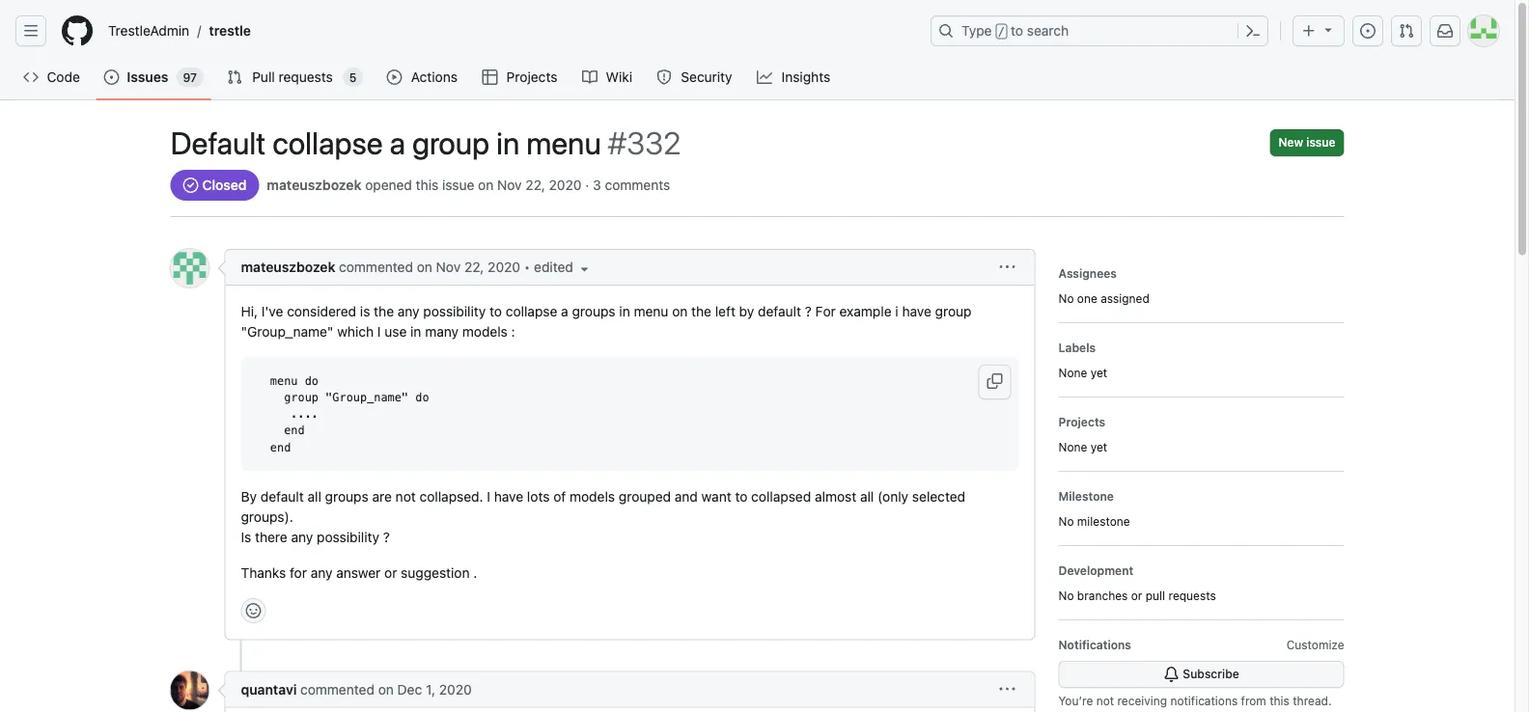 Task type: vqa. For each thing, say whether or not it's contained in the screenshot.
models inside the By default all groups are not collapsed. I have lots of models grouped and want to collapsed almost all (only selected groups). Is there any possibility ?
yes



Task type: locate. For each thing, give the bounding box(es) containing it.
1 vertical spatial have
[[494, 489, 523, 505]]

requests inside 'link issues' element
[[1169, 589, 1216, 602]]

/ for trestleadmin
[[197, 23, 201, 39]]

show options image for on dec 1, 2020
[[1000, 682, 1015, 698]]

do
[[305, 374, 319, 388], [415, 391, 429, 404]]

issue right new
[[1307, 136, 1336, 149]]

on down default collapse a group in menu #332 on the left top of page
[[478, 177, 494, 193]]

0 vertical spatial none
[[1059, 366, 1088, 379]]

and
[[675, 489, 698, 505]]

collapse down 5
[[273, 125, 383, 161]]

0 vertical spatial any
[[398, 303, 420, 319]]

0 vertical spatial requests
[[279, 69, 333, 85]]

collapse up :
[[506, 303, 557, 319]]

0 vertical spatial nov
[[497, 177, 522, 193]]

1 vertical spatial show options image
[[1000, 682, 1015, 698]]

0 horizontal spatial do
[[305, 374, 319, 388]]

answer
[[336, 565, 381, 581]]

new issue
[[1279, 136, 1336, 149]]

0 vertical spatial git pull request image
[[1399, 23, 1414, 39]]

0 vertical spatial default
[[758, 303, 801, 319]]

1 horizontal spatial triangle down image
[[1321, 22, 1336, 37]]

milestone
[[1059, 490, 1114, 503]]

0 horizontal spatial to
[[490, 303, 502, 319]]

all left the (only
[[860, 489, 874, 505]]

receiving
[[1118, 694, 1167, 708]]

the left left
[[691, 303, 712, 319]]

show options image
[[1000, 260, 1015, 275], [1000, 682, 1015, 698]]

or right answer
[[384, 565, 397, 581]]

collapse
[[273, 125, 383, 161], [506, 303, 557, 319]]

yet for projects
[[1091, 440, 1108, 454]]

models left :
[[462, 323, 508, 339]]

1 vertical spatial models
[[570, 489, 615, 505]]

nov
[[497, 177, 522, 193], [436, 259, 461, 275]]

on dec 1, 2020 link
[[378, 682, 472, 698]]

group
[[412, 125, 490, 161], [935, 303, 972, 319], [284, 391, 319, 404]]

not right are
[[396, 489, 416, 505]]

search
[[1027, 23, 1069, 39]]

default
[[758, 303, 801, 319], [260, 489, 304, 505]]

commented up is
[[339, 259, 413, 275]]

0 horizontal spatial groups
[[325, 489, 369, 505]]

1 horizontal spatial /
[[998, 25, 1005, 39]]

actions
[[411, 69, 458, 85]]

#332
[[608, 125, 681, 161]]

commented for quantavi
[[300, 682, 375, 698]]

edited button
[[534, 257, 593, 278]]

0 vertical spatial have
[[902, 303, 932, 319]]

1 horizontal spatial menu
[[526, 125, 601, 161]]

1 vertical spatial 2020
[[488, 259, 521, 275]]

0 horizontal spatial /
[[197, 23, 201, 39]]

wiki
[[606, 69, 633, 85]]

1 horizontal spatial the
[[691, 303, 712, 319]]

from
[[1241, 694, 1267, 708]]

0 horizontal spatial possibility
[[317, 529, 379, 545]]

type / to search
[[962, 23, 1069, 39]]

? down are
[[383, 529, 390, 545]]

the
[[374, 303, 394, 319], [691, 303, 712, 319]]

"group_name" down i've
[[241, 323, 334, 339]]

? inside hi, i've considered is the any possibility to collapse a groups in menu on the left by default ? for example i have group "group_name" which i use in many models :
[[805, 303, 812, 319]]

possibility up many
[[423, 303, 486, 319]]

22, left • at the left top of the page
[[464, 259, 484, 275]]

1 horizontal spatial 2020
[[488, 259, 521, 275]]

2 horizontal spatial 2020
[[549, 177, 582, 193]]

issue closed image
[[183, 178, 198, 193]]

this right opened
[[416, 177, 439, 193]]

none down labels
[[1059, 366, 1088, 379]]

2020 left ·
[[549, 177, 582, 193]]

1 vertical spatial possibility
[[317, 529, 379, 545]]

do up ....
[[305, 374, 319, 388]]

notifications
[[1171, 694, 1238, 708]]

on left dec
[[378, 682, 394, 698]]

menu left left
[[634, 303, 669, 319]]

select projects element
[[1059, 413, 1344, 456]]

group up ....
[[284, 391, 319, 404]]

2020
[[549, 177, 582, 193], [488, 259, 521, 275], [439, 682, 472, 698]]

1 horizontal spatial have
[[902, 303, 932, 319]]

yet for labels
[[1091, 366, 1108, 379]]

projects right table icon
[[507, 69, 558, 85]]

considered
[[287, 303, 356, 319]]

thread.
[[1293, 694, 1332, 708]]

git pull request image for issue opened image
[[1399, 23, 1414, 39]]

have inside by default all groups are not collapsed. i have lots of models grouped and want to collapsed almost all (only selected groups). is there any possibility ?
[[494, 489, 523, 505]]

have right i
[[902, 303, 932, 319]]

bell image
[[1164, 667, 1179, 683]]

0 horizontal spatial projects
[[507, 69, 558, 85]]

2 vertical spatial no
[[1059, 589, 1074, 602]]

git pull request image left notifications icon
[[1399, 23, 1414, 39]]

quantavi link
[[241, 682, 297, 698]]

·
[[585, 177, 589, 193]]

this right "from"
[[1270, 694, 1290, 708]]

1 horizontal spatial do
[[415, 391, 429, 404]]

1 vertical spatial none yet
[[1059, 440, 1108, 454]]

opened
[[365, 177, 412, 193]]

1 horizontal spatial a
[[561, 303, 568, 319]]

comments
[[605, 177, 670, 193]]

to down on nov 22, 2020 link
[[490, 303, 502, 319]]

2020 right the 1,
[[439, 682, 472, 698]]

thanks for any answer or suggestion .
[[241, 565, 477, 581]]

2 vertical spatial in
[[410, 323, 421, 339]]

triangle down image up hi, i've considered is the any possibility to collapse a groups in menu on the left by default ? for example i have group "group_name" which i use in many models :
[[577, 261, 593, 276]]

have
[[902, 303, 932, 319], [494, 489, 523, 505]]

0 horizontal spatial not
[[396, 489, 416, 505]]

do down many
[[415, 391, 429, 404]]

1 vertical spatial i
[[487, 489, 490, 505]]

projects
[[507, 69, 558, 85], [1059, 415, 1106, 429]]

possibility
[[423, 303, 486, 319], [317, 529, 379, 545]]

?
[[805, 303, 812, 319], [383, 529, 390, 545]]

group inside hi, i've considered is the any possibility to collapse a groups in menu on the left by default ? for example i have group "group_name" which i use in many models :
[[935, 303, 972, 319]]

....
[[291, 407, 319, 421]]

2 horizontal spatial menu
[[634, 303, 669, 319]]

0 vertical spatial end
[[284, 424, 305, 438]]

this
[[416, 177, 439, 193], [1270, 694, 1290, 708]]

not
[[396, 489, 416, 505], [1096, 694, 1114, 708]]

2 none yet from the top
[[1059, 440, 1108, 454]]

any right there
[[291, 529, 313, 545]]

1 horizontal spatial 22,
[[526, 177, 545, 193]]

groups inside hi, i've considered is the any possibility to collapse a groups in menu on the left by default ? for example i have group "group_name" which i use in many models :
[[572, 303, 616, 319]]

there
[[255, 529, 287, 545]]

/ left the trestle
[[197, 23, 201, 39]]

none yet inside select projects 'element'
[[1059, 440, 1108, 454]]

commented right 'quantavi' link
[[300, 682, 375, 698]]

.
[[473, 565, 477, 581]]

no
[[1059, 292, 1074, 305], [1059, 515, 1074, 528], [1059, 589, 1074, 602]]

0 horizontal spatial 2020
[[439, 682, 472, 698]]

git pull request image
[[1399, 23, 1414, 39], [227, 70, 242, 85]]

0 horizontal spatial group
[[284, 391, 319, 404]]

security
[[681, 69, 732, 85]]

on up many
[[417, 259, 432, 275]]

1 show options image from the top
[[1000, 260, 1015, 275]]

notifications image
[[1438, 23, 1453, 39]]

1 vertical spatial a
[[561, 303, 568, 319]]

0 horizontal spatial all
[[308, 489, 321, 505]]

1 vertical spatial requests
[[1169, 589, 1216, 602]]

1 vertical spatial end
[[270, 441, 291, 454]]

5
[[349, 70, 357, 84]]

1 vertical spatial "group_name"
[[326, 391, 409, 404]]

2 horizontal spatial in
[[619, 303, 630, 319]]

copy image
[[987, 374, 1003, 389]]

issue
[[1307, 136, 1336, 149], [442, 177, 474, 193]]

any inside hi, i've considered is the any possibility to collapse a groups in menu on the left by default ? for example i have group "group_name" which i use in many models :
[[398, 303, 420, 319]]

0 horizontal spatial default
[[260, 489, 304, 505]]

/ right "type"
[[998, 25, 1005, 39]]

0 vertical spatial collapse
[[273, 125, 383, 161]]

2 yet from the top
[[1091, 440, 1108, 454]]

yet inside select projects 'element'
[[1091, 440, 1108, 454]]

you're
[[1059, 694, 1093, 708]]

on left left
[[672, 303, 688, 319]]

0 vertical spatial or
[[384, 565, 397, 581]]

no inside the select assignees element
[[1059, 292, 1074, 305]]

book image
[[582, 70, 597, 85]]

not inside by default all groups are not collapsed. i have lots of models grouped and want to collapsed almost all (only selected groups). is there any possibility ?
[[396, 489, 416, 505]]

for
[[815, 303, 836, 319]]

customize
[[1287, 638, 1344, 652]]

1 vertical spatial issue
[[442, 177, 474, 193]]

issue down default collapse a group in menu #332 on the left top of page
[[442, 177, 474, 193]]

1 horizontal spatial possibility
[[423, 303, 486, 319]]

1 vertical spatial yet
[[1091, 440, 1108, 454]]

2 none from the top
[[1059, 440, 1088, 454]]

3 no from the top
[[1059, 589, 1074, 602]]

none up milestone
[[1059, 440, 1088, 454]]

dec
[[397, 682, 422, 698]]

default collapse a group in menu #332
[[170, 125, 681, 161]]

to right want
[[735, 489, 748, 505]]

1 yet from the top
[[1091, 366, 1108, 379]]

default right "by"
[[758, 303, 801, 319]]

end
[[284, 424, 305, 438], [270, 441, 291, 454]]

no down milestone
[[1059, 515, 1074, 528]]

0 vertical spatial to
[[1011, 23, 1024, 39]]

a up opened
[[390, 125, 406, 161]]

yet up milestone
[[1091, 440, 1108, 454]]

0 vertical spatial ?
[[805, 303, 812, 319]]

list
[[100, 15, 919, 46]]

want
[[702, 489, 732, 505]]

commented
[[339, 259, 413, 275], [300, 682, 375, 698]]

to inside by default all groups are not collapsed. i have lots of models grouped and want to collapsed almost all (only selected groups). is there any possibility ?
[[735, 489, 748, 505]]

groups
[[572, 303, 616, 319], [325, 489, 369, 505]]

any right for
[[311, 565, 333, 581]]

0 vertical spatial show options image
[[1000, 260, 1015, 275]]

? left for
[[805, 303, 812, 319]]

mateuszbozek link left opened
[[267, 177, 362, 193]]

"group_name" down which
[[326, 391, 409, 404]]

any inside by default all groups are not collapsed. i have lots of models grouped and want to collapsed almost all (only selected groups). is there any possibility ?
[[291, 529, 313, 545]]

1 horizontal spatial default
[[758, 303, 801, 319]]

shield image
[[656, 70, 672, 85]]

0 horizontal spatial triangle down image
[[577, 261, 593, 276]]

nov up many
[[436, 259, 461, 275]]

default
[[170, 125, 266, 161]]

show options image left you're
[[1000, 682, 1015, 698]]

1 vertical spatial groups
[[325, 489, 369, 505]]

groups left are
[[325, 489, 369, 505]]

menu up ·
[[526, 125, 601, 161]]

to left the search
[[1011, 23, 1024, 39]]

1 horizontal spatial groups
[[572, 303, 616, 319]]

mateuszbozek link up i've
[[241, 259, 336, 275]]

no milestone
[[1059, 515, 1130, 528]]

1 vertical spatial mateuszbozek link
[[241, 259, 336, 275]]

0 vertical spatial a
[[390, 125, 406, 161]]

2 vertical spatial menu
[[270, 374, 298, 388]]

0 horizontal spatial git pull request image
[[227, 70, 242, 85]]

1 the from the left
[[374, 303, 394, 319]]

on
[[478, 177, 494, 193], [417, 259, 432, 275], [672, 303, 688, 319], [378, 682, 394, 698]]

closed
[[202, 177, 247, 193]]

list containing trestleadmin / trestle
[[100, 15, 919, 46]]

groups down edited popup button at top left
[[572, 303, 616, 319]]

/ inside type / to search
[[998, 25, 1005, 39]]

i right collapsed.
[[487, 489, 490, 505]]

0 vertical spatial in
[[496, 125, 520, 161]]

select milestones element
[[1059, 488, 1344, 530]]

1 vertical spatial group
[[935, 303, 972, 319]]

1 horizontal spatial issue
[[1307, 136, 1336, 149]]

22, left ·
[[526, 177, 545, 193]]

models right of
[[570, 489, 615, 505]]

or left pull
[[1131, 589, 1143, 602]]

0 horizontal spatial ?
[[383, 529, 390, 545]]

0 horizontal spatial 22,
[[464, 259, 484, 275]]

none yet up milestone
[[1059, 440, 1108, 454]]

yet
[[1091, 366, 1108, 379], [1091, 440, 1108, 454]]

have left lots
[[494, 489, 523, 505]]

group right i
[[935, 303, 972, 319]]

possibility inside by default all groups are not collapsed. i have lots of models grouped and want to collapsed almost all (only selected groups). is there any possibility ?
[[317, 529, 379, 545]]

is
[[241, 529, 251, 545]]

1 vertical spatial mateuszbozek
[[241, 259, 336, 275]]

no branches or pull requests
[[1059, 589, 1216, 602]]

2020 left • at the left top of the page
[[488, 259, 521, 275]]

0 vertical spatial menu
[[526, 125, 601, 161]]

none
[[1059, 366, 1088, 379], [1059, 440, 1088, 454]]

1 vertical spatial none
[[1059, 440, 1088, 454]]

is
[[360, 303, 370, 319]]

group inside menu do group "group_name" do .... end end
[[284, 391, 319, 404]]

yet down labels
[[1091, 366, 1108, 379]]

"group_name" inside menu do group "group_name" do .... end end
[[326, 391, 409, 404]]

1 none yet from the top
[[1059, 366, 1108, 379]]

menu up ....
[[270, 374, 298, 388]]

any up use
[[398, 303, 420, 319]]

trestle link
[[201, 15, 259, 46]]

git pull request image left pull
[[227, 70, 242, 85]]

a
[[390, 125, 406, 161], [561, 303, 568, 319]]

are
[[372, 489, 392, 505]]

possibility inside hi, i've considered is the any possibility to collapse a groups in menu on the left by default ? for example i have group "group_name" which i use in many models :
[[423, 303, 486, 319]]

show options image left assignees
[[1000, 260, 1015, 275]]

for
[[290, 565, 307, 581]]

mateuszbozek
[[267, 177, 362, 193], [241, 259, 336, 275]]

1 none from the top
[[1059, 366, 1088, 379]]

2 all from the left
[[860, 489, 874, 505]]

the right is
[[374, 303, 394, 319]]

menu inside menu do group "group_name" do .... end end
[[270, 374, 298, 388]]

to
[[1011, 23, 1024, 39], [490, 303, 502, 319], [735, 489, 748, 505]]

mateuszbozek left opened
[[267, 177, 362, 193]]

nov left ·
[[497, 177, 522, 193]]

homepage image
[[62, 15, 93, 46]]

pull
[[252, 69, 275, 85]]

projects up milestone
[[1059, 415, 1106, 429]]

1 vertical spatial menu
[[634, 303, 669, 319]]

1 vertical spatial collapse
[[506, 303, 557, 319]]

22,
[[526, 177, 545, 193], [464, 259, 484, 275]]

/
[[197, 23, 201, 39], [998, 25, 1005, 39]]

none inside select projects 'element'
[[1059, 440, 1088, 454]]

1 horizontal spatial all
[[860, 489, 874, 505]]

all right by at the left of the page
[[308, 489, 321, 505]]

a down edited popup button at top left
[[561, 303, 568, 319]]

1 vertical spatial no
[[1059, 515, 1074, 528]]

no inside select milestones element
[[1059, 515, 1074, 528]]

none yet for projects
[[1059, 440, 1108, 454]]

0 vertical spatial possibility
[[423, 303, 486, 319]]

2020 for mateuszbozek commented on nov 22, 2020
[[488, 259, 521, 275]]

0 horizontal spatial i
[[377, 323, 381, 339]]

groups inside by default all groups are not collapsed. i have lots of models grouped and want to collapsed almost all (only selected groups). is there any possibility ?
[[325, 489, 369, 505]]

0 vertical spatial mateuszbozek link
[[267, 177, 362, 193]]

1 horizontal spatial in
[[496, 125, 520, 161]]

1 horizontal spatial ?
[[805, 303, 812, 319]]

1 vertical spatial triangle down image
[[577, 261, 593, 276]]

0 vertical spatial do
[[305, 374, 319, 388]]

i left use
[[377, 323, 381, 339]]

1 horizontal spatial to
[[735, 489, 748, 505]]

1 vertical spatial default
[[260, 489, 304, 505]]

"group_name" inside hi, i've considered is the any possibility to collapse a groups in menu on the left by default ? for example i have group "group_name" which i use in many models :
[[241, 323, 334, 339]]

0 vertical spatial yet
[[1091, 366, 1108, 379]]

1 no from the top
[[1059, 292, 1074, 305]]

default inside by default all groups are not collapsed. i have lots of models grouped and want to collapsed almost all (only selected groups). is there any possibility ?
[[260, 489, 304, 505]]

97
[[183, 70, 197, 84]]

0 vertical spatial 22,
[[526, 177, 545, 193]]

0 vertical spatial models
[[462, 323, 508, 339]]

2 no from the top
[[1059, 515, 1074, 528]]

models inside by default all groups are not collapsed. i have lots of models grouped and want to collapsed almost all (only selected groups). is there any possibility ?
[[570, 489, 615, 505]]

triangle down image
[[1321, 22, 1336, 37], [577, 261, 593, 276]]

default up groups).
[[260, 489, 304, 505]]

code image
[[23, 70, 39, 85]]

/ inside trestleadmin / trestle
[[197, 23, 201, 39]]

no left branches
[[1059, 589, 1074, 602]]

1 vertical spatial or
[[1131, 589, 1143, 602]]

no left one
[[1059, 292, 1074, 305]]

mateuszbozek up i've
[[241, 259, 336, 275]]

0 horizontal spatial menu
[[270, 374, 298, 388]]

1 horizontal spatial requests
[[1169, 589, 1216, 602]]

no inside 'link issues' element
[[1059, 589, 1074, 602]]

triangle down image right the plus image
[[1321, 22, 1336, 37]]

group up mateuszbozek opened this issue on nov 22, 2020 · 3 comments
[[412, 125, 490, 161]]

none yet down labels
[[1059, 366, 1108, 379]]

not right you're
[[1096, 694, 1114, 708]]

2 show options image from the top
[[1000, 682, 1015, 698]]

1 vertical spatial do
[[415, 391, 429, 404]]

possibility up answer
[[317, 529, 379, 545]]

2 horizontal spatial group
[[935, 303, 972, 319]]

0 horizontal spatial models
[[462, 323, 508, 339]]



Task type: describe. For each thing, give the bounding box(es) containing it.
issue opened image
[[104, 70, 119, 85]]

thanks
[[241, 565, 286, 581]]

1 horizontal spatial nov
[[497, 177, 522, 193]]

or inside 'link issues' element
[[1131, 589, 1143, 602]]

1 vertical spatial in
[[619, 303, 630, 319]]

none yet for labels
[[1059, 366, 1108, 379]]

@quantavi image
[[170, 672, 209, 710]]

projects inside 'element'
[[1059, 415, 1106, 429]]

add or remove reactions image
[[246, 604, 261, 619]]

by
[[241, 489, 257, 505]]

0 horizontal spatial or
[[384, 565, 397, 581]]

1 horizontal spatial this
[[1270, 694, 1290, 708]]

subscribe
[[1183, 668, 1239, 681]]

issue opened image
[[1360, 23, 1376, 39]]

0 horizontal spatial a
[[390, 125, 406, 161]]

/ for type
[[998, 25, 1005, 39]]

development
[[1059, 564, 1134, 577]]

which
[[337, 323, 374, 339]]

0 horizontal spatial nov
[[436, 259, 461, 275]]

•
[[524, 259, 530, 275]]

pull requests
[[252, 69, 333, 85]]

code
[[47, 69, 80, 85]]

collapsed.
[[420, 489, 483, 505]]

many
[[425, 323, 459, 339]]

play image
[[387, 70, 402, 85]]

projects link
[[474, 63, 567, 92]]

by default all groups are not collapsed. i have lots of models grouped and want to collapsed almost all (only selected groups). is there any possibility ?
[[241, 489, 966, 545]]

to inside hi, i've considered is the any possibility to collapse a groups in menu on the left by default ? for example i have group "group_name" which i use in many models :
[[490, 303, 502, 319]]

1 all from the left
[[308, 489, 321, 505]]

no one assigned
[[1059, 292, 1150, 305]]

i inside by default all groups are not collapsed. i have lots of models grouped and want to collapsed almost all (only selected groups). is there any possibility ?
[[487, 489, 490, 505]]

on inside hi, i've considered is the any possibility to collapse a groups in menu on the left by default ? for example i have group "group_name" which i use in many models :
[[672, 303, 688, 319]]

hi, i've considered is the any possibility to collapse a groups in menu on the left by default ? for example i have group "group_name" which i use in many models :
[[241, 303, 972, 339]]

example
[[840, 303, 892, 319]]

i inside hi, i've considered is the any possibility to collapse a groups in menu on the left by default ? for example i have group "group_name" which i use in many models :
[[377, 323, 381, 339]]

issues
[[127, 69, 168, 85]]

left
[[715, 303, 736, 319]]

one
[[1077, 292, 1098, 305]]

command palette image
[[1246, 23, 1261, 39]]

almost
[[815, 489, 857, 505]]

new issue link
[[1270, 129, 1344, 156]]

quantavi commented on dec 1, 2020
[[241, 682, 472, 698]]

commented for mateuszbozek
[[339, 259, 413, 275]]

0 horizontal spatial collapse
[[273, 125, 383, 161]]

of
[[553, 489, 566, 505]]

new
[[1279, 136, 1304, 149]]

code link
[[15, 63, 88, 92]]

2 vertical spatial any
[[311, 565, 333, 581]]

none for labels
[[1059, 366, 1088, 379]]

table image
[[482, 70, 497, 85]]

(only
[[878, 489, 909, 505]]

subscribe button
[[1059, 661, 1344, 688]]

select assignees element
[[1059, 265, 1344, 307]]

plus image
[[1302, 23, 1317, 39]]

3
[[593, 177, 601, 193]]

grouped
[[619, 489, 671, 505]]

show options image for on nov 22, 2020
[[1000, 260, 1015, 275]]

:
[[511, 323, 515, 339]]

i've
[[261, 303, 283, 319]]

assignees
[[1059, 266, 1117, 280]]

on nov 22, 2020 link
[[417, 259, 521, 275]]

groups).
[[241, 509, 293, 525]]

0 vertical spatial this
[[416, 177, 439, 193]]

none for projects
[[1059, 440, 1088, 454]]

2 horizontal spatial to
[[1011, 23, 1024, 39]]

? inside by default all groups are not collapsed. i have lots of models grouped and want to collapsed almost all (only selected groups). is there any possibility ?
[[383, 529, 390, 545]]

mateuszbozek for mateuszbozek opened this issue on nov 22, 2020 · 3 comments
[[267, 177, 362, 193]]

use
[[385, 323, 407, 339]]

trestleadmin
[[108, 23, 189, 39]]

triangle down image inside edited popup button
[[577, 261, 593, 276]]

issue inside new issue link
[[1307, 136, 1336, 149]]

wiki link
[[574, 63, 641, 92]]

mateuszbozek link for mateuszbozek commented on nov 22, 2020
[[241, 259, 336, 275]]

0 vertical spatial projects
[[507, 69, 558, 85]]

have inside hi, i've considered is the any possibility to collapse a groups in menu on the left by default ? for example i have group "group_name" which i use in many models :
[[902, 303, 932, 319]]

edited
[[534, 259, 577, 275]]

add or remove reactions element
[[241, 599, 266, 624]]

1 horizontal spatial group
[[412, 125, 490, 161]]

selected
[[912, 489, 966, 505]]

link issues element
[[1059, 562, 1344, 604]]

1 horizontal spatial not
[[1096, 694, 1114, 708]]

no for no milestone
[[1059, 515, 1074, 528]]

mateuszbozek for mateuszbozek commented on nov 22, 2020
[[241, 259, 336, 275]]

git pull request image for issue opened icon
[[227, 70, 242, 85]]

i
[[895, 303, 899, 319]]

a inside hi, i've considered is the any possibility to collapse a groups in menu on the left by default ? for example i have group "group_name" which i use in many models :
[[561, 303, 568, 319]]

milestone
[[1077, 515, 1130, 528]]

labels
[[1059, 341, 1096, 354]]

@mateuszbozek image
[[170, 249, 209, 288]]

1,
[[426, 682, 435, 698]]

menu inside hi, i've considered is the any possibility to collapse a groups in menu on the left by default ? for example i have group "group_name" which i use in many models :
[[634, 303, 669, 319]]

quantavi
[[241, 682, 297, 698]]

security link
[[649, 63, 742, 92]]

models inside hi, i've considered is the any possibility to collapse a groups in menu on the left by default ? for example i have group "group_name" which i use in many models :
[[462, 323, 508, 339]]

hi,
[[241, 303, 258, 319]]

type
[[962, 23, 992, 39]]

insights link
[[749, 63, 840, 92]]

no for no branches or pull requests
[[1059, 589, 1074, 602]]

actions link
[[379, 63, 467, 92]]

mateuszbozek opened this issue on nov 22, 2020 · 3 comments
[[267, 177, 670, 193]]

lots
[[527, 489, 550, 505]]

you're not receiving notifications from this thread.
[[1059, 694, 1332, 708]]

collapsed
[[751, 489, 811, 505]]

trestleadmin / trestle
[[108, 23, 251, 39]]

default inside hi, i've considered is the any possibility to collapse a groups in menu on the left by default ? for example i have group "group_name" which i use in many models :
[[758, 303, 801, 319]]

1 vertical spatial 22,
[[464, 259, 484, 275]]

branches
[[1077, 589, 1128, 602]]

by
[[739, 303, 754, 319]]

pull
[[1146, 589, 1166, 602]]

mateuszbozek link for mateuszbozek opened this issue on nov 22, 2020 · 3 comments
[[267, 177, 362, 193]]

menu do group "group_name" do .... end end
[[256, 374, 429, 454]]

2 the from the left
[[691, 303, 712, 319]]

2020 for quantavi commented on dec 1, 2020
[[439, 682, 472, 698]]

no for no one assigned
[[1059, 292, 1074, 305]]

collapse inside hi, i've considered is the any possibility to collapse a groups in menu on the left by default ? for example i have group "group_name" which i use in many models :
[[506, 303, 557, 319]]

notifications
[[1059, 638, 1132, 652]]

0 horizontal spatial requests
[[279, 69, 333, 85]]

graph image
[[757, 70, 772, 85]]

mateuszbozek commented on nov 22, 2020
[[241, 259, 521, 275]]

insights
[[782, 69, 831, 85]]

suggestion
[[401, 565, 470, 581]]

assigned
[[1101, 292, 1150, 305]]

trestle
[[209, 23, 251, 39]]



